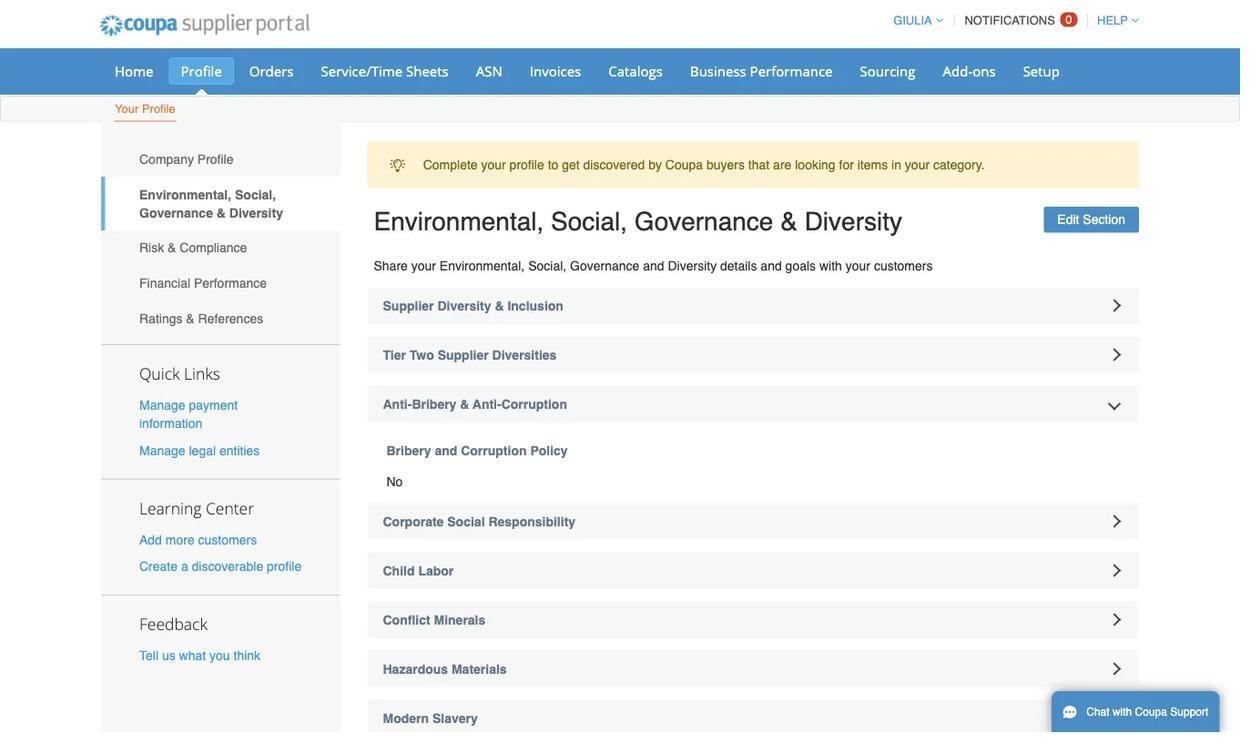 Task type: describe. For each thing, give the bounding box(es) containing it.
inclusion
[[508, 298, 564, 313]]

2 horizontal spatial and
[[761, 258, 782, 273]]

company profile link
[[101, 142, 340, 177]]

1 vertical spatial corruption
[[461, 443, 527, 458]]

child
[[383, 564, 415, 578]]

tell
[[139, 648, 159, 663]]

edit section link
[[1044, 207, 1140, 233]]

minerals
[[434, 613, 486, 627]]

modern slavery
[[383, 711, 478, 726]]

social
[[448, 514, 485, 529]]

supplier inside heading
[[383, 298, 434, 313]]

& up risk & compliance link
[[217, 205, 226, 220]]

anti-bribery & anti-corruption
[[383, 397, 568, 411]]

0 vertical spatial customers
[[875, 258, 933, 273]]

labor
[[419, 564, 454, 578]]

get
[[562, 157, 580, 172]]

& right risk
[[168, 241, 176, 255]]

0 horizontal spatial profile
[[267, 559, 302, 574]]

discovered
[[584, 157, 645, 172]]

financial
[[139, 276, 190, 290]]

center
[[206, 497, 254, 519]]

create a discoverable profile link
[[139, 559, 302, 574]]

your profile link
[[114, 98, 177, 122]]

asn link
[[464, 57, 515, 85]]

supplier diversity & inclusion
[[383, 298, 564, 313]]

sourcing link
[[849, 57, 928, 85]]

profile inside alert
[[510, 157, 545, 172]]

1 vertical spatial environmental,
[[374, 207, 544, 236]]

service/time sheets
[[321, 61, 449, 80]]

modern
[[383, 711, 429, 726]]

1 anti- from the left
[[383, 397, 412, 411]]

goals
[[786, 258, 816, 273]]

quick links
[[139, 363, 220, 385]]

financial performance
[[139, 276, 267, 290]]

create a discoverable profile
[[139, 559, 302, 574]]

feedback
[[139, 613, 208, 635]]

1 horizontal spatial and
[[643, 258, 665, 273]]

ons
[[973, 61, 996, 80]]

anti-bribery & anti-corruption heading
[[368, 386, 1140, 422]]

share your environmental, social, governance and diversity details and goals with your customers
[[374, 258, 933, 273]]

0 horizontal spatial and
[[435, 443, 458, 458]]

think
[[234, 648, 261, 663]]

profile for your profile
[[142, 102, 176, 116]]

& up "goals"
[[781, 207, 798, 236]]

for
[[840, 157, 854, 172]]

learning
[[139, 497, 202, 519]]

risk & compliance
[[139, 241, 247, 255]]

coupa inside button
[[1136, 706, 1168, 719]]

coupa supplier portal image
[[87, 3, 322, 48]]

asn
[[476, 61, 503, 80]]

diversity inside supplier diversity & inclusion dropdown button
[[438, 298, 492, 313]]

service/time
[[321, 61, 403, 80]]

no
[[387, 474, 403, 489]]

business performance
[[691, 61, 833, 80]]

& inside heading
[[460, 397, 470, 411]]

to
[[548, 157, 559, 172]]

learning center
[[139, 497, 254, 519]]

catalogs
[[609, 61, 663, 80]]

0 horizontal spatial environmental, social, governance & diversity
[[139, 187, 283, 220]]

tell us what you think
[[139, 648, 261, 663]]

looking
[[796, 157, 836, 172]]

manage legal entities link
[[139, 443, 260, 458]]

conflict minerals button
[[368, 602, 1140, 638]]

your profile
[[115, 102, 176, 116]]

links
[[184, 363, 220, 385]]

entities
[[220, 443, 260, 458]]

your right in
[[905, 157, 930, 172]]

your
[[115, 102, 139, 116]]

chat
[[1087, 706, 1110, 719]]

chat with coupa support
[[1087, 706, 1209, 719]]

information
[[139, 416, 202, 431]]

notifications 0
[[965, 13, 1073, 27]]

add
[[139, 532, 162, 547]]

share
[[374, 258, 408, 273]]

category.
[[934, 157, 985, 172]]

tier two supplier diversities heading
[[368, 337, 1140, 373]]

help link
[[1090, 14, 1140, 27]]

social, inside environmental, social, governance & diversity
[[235, 187, 276, 202]]

financial performance link
[[101, 266, 340, 301]]

2 anti- from the left
[[473, 397, 502, 411]]

0 vertical spatial profile
[[181, 61, 222, 80]]

home link
[[103, 57, 165, 85]]

complete your profile to get discovered by coupa buyers that are looking for items in your category. alert
[[368, 142, 1140, 188]]

notifications
[[965, 14, 1056, 27]]

setup
[[1024, 61, 1060, 80]]

you
[[210, 648, 230, 663]]

references
[[198, 311, 263, 326]]

payment
[[189, 398, 238, 413]]



Task type: vqa. For each thing, say whether or not it's contained in the screenshot.
bottommost Coupa
yes



Task type: locate. For each thing, give the bounding box(es) containing it.
diversity inside environmental, social, governance & diversity
[[229, 205, 283, 220]]

&
[[217, 205, 226, 220], [781, 207, 798, 236], [168, 241, 176, 255], [495, 298, 504, 313], [186, 311, 195, 326], [460, 397, 470, 411]]

performance up "references"
[[194, 276, 267, 290]]

invoices link
[[518, 57, 593, 85]]

legal
[[189, 443, 216, 458]]

modern slavery button
[[368, 700, 1140, 733]]

conflict minerals heading
[[368, 602, 1140, 638]]

child labor
[[383, 564, 454, 578]]

1 horizontal spatial customers
[[875, 258, 933, 273]]

your
[[481, 157, 506, 172], [905, 157, 930, 172], [412, 258, 436, 273], [846, 258, 871, 273]]

& left inclusion at left
[[495, 298, 504, 313]]

supplier
[[383, 298, 434, 313], [438, 348, 489, 362]]

environmental, social, governance & diversity
[[139, 187, 283, 220], [374, 207, 903, 236]]

1 vertical spatial with
[[1113, 706, 1133, 719]]

0 horizontal spatial customers
[[198, 532, 257, 547]]

buyers
[[707, 157, 745, 172]]

2 vertical spatial social,
[[529, 258, 567, 273]]

1 vertical spatial social,
[[551, 207, 628, 236]]

and left details
[[643, 258, 665, 273]]

0 vertical spatial coupa
[[666, 157, 703, 172]]

giulia
[[894, 14, 933, 27]]

profile left to
[[510, 157, 545, 172]]

what
[[179, 648, 206, 663]]

corporate social responsibility heading
[[368, 503, 1140, 540]]

0 horizontal spatial with
[[820, 258, 843, 273]]

hazardous
[[383, 662, 448, 676]]

0 vertical spatial profile
[[510, 157, 545, 172]]

1 horizontal spatial performance
[[750, 61, 833, 80]]

2 vertical spatial profile
[[198, 152, 234, 167]]

0 horizontal spatial supplier
[[383, 298, 434, 313]]

0 vertical spatial manage
[[139, 398, 185, 413]]

invoices
[[530, 61, 581, 80]]

0 vertical spatial corruption
[[502, 397, 568, 411]]

environmental, social, governance & diversity link
[[101, 177, 340, 230]]

1 vertical spatial manage
[[139, 443, 185, 458]]

tier
[[383, 348, 406, 362]]

sheets
[[406, 61, 449, 80]]

0
[[1066, 13, 1073, 26]]

manage down information
[[139, 443, 185, 458]]

1 horizontal spatial profile
[[510, 157, 545, 172]]

anti-bribery & anti-corruption button
[[368, 386, 1140, 422]]

add-
[[943, 61, 973, 80]]

coupa right by
[[666, 157, 703, 172]]

0 vertical spatial social,
[[235, 187, 276, 202]]

edit
[[1058, 212, 1080, 227]]

diversity up risk & compliance link
[[229, 205, 283, 220]]

add-ons link
[[932, 57, 1008, 85]]

conflict minerals
[[383, 613, 486, 627]]

add-ons
[[943, 61, 996, 80]]

home
[[115, 61, 154, 80]]

coupa
[[666, 157, 703, 172], [1136, 706, 1168, 719]]

responsibility
[[489, 514, 576, 529]]

policy
[[531, 443, 568, 458]]

2 manage from the top
[[139, 443, 185, 458]]

supplier diversity & inclusion heading
[[368, 287, 1140, 324]]

1 horizontal spatial supplier
[[438, 348, 489, 362]]

profile for company profile
[[198, 152, 234, 167]]

tell us what you think button
[[139, 647, 261, 665]]

giulia link
[[886, 14, 944, 27]]

bribery
[[412, 397, 457, 411], [387, 443, 431, 458]]

section
[[1084, 212, 1126, 227]]

child labor heading
[[368, 553, 1140, 589]]

anti- up bribery and corruption policy in the bottom left of the page
[[473, 397, 502, 411]]

environmental, social, governance & diversity up compliance
[[139, 187, 283, 220]]

0 horizontal spatial performance
[[194, 276, 267, 290]]

1 vertical spatial performance
[[194, 276, 267, 290]]

2 vertical spatial environmental,
[[440, 258, 525, 273]]

setup link
[[1012, 57, 1072, 85]]

diversity down for
[[805, 207, 903, 236]]

profile
[[181, 61, 222, 80], [142, 102, 176, 116], [198, 152, 234, 167]]

hazardous materials button
[[368, 651, 1140, 687]]

supplier inside "heading"
[[438, 348, 489, 362]]

1 vertical spatial supplier
[[438, 348, 489, 362]]

catalogs link
[[597, 57, 675, 85]]

performance for financial performance
[[194, 276, 267, 290]]

supplier down share
[[383, 298, 434, 313]]

supplier diversity & inclusion button
[[368, 287, 1140, 324]]

bribery down two
[[412, 397, 457, 411]]

1 vertical spatial profile
[[142, 102, 176, 116]]

and left "goals"
[[761, 258, 782, 273]]

corporate social responsibility button
[[368, 503, 1140, 540]]

profile right the discoverable
[[267, 559, 302, 574]]

0 vertical spatial environmental,
[[139, 187, 232, 202]]

conflict
[[383, 613, 431, 627]]

0 vertical spatial performance
[[750, 61, 833, 80]]

bribery and corruption policy
[[387, 443, 568, 458]]

create
[[139, 559, 178, 574]]

corruption up policy
[[502, 397, 568, 411]]

& right ratings
[[186, 311, 195, 326]]

by
[[649, 157, 662, 172]]

corruption inside dropdown button
[[502, 397, 568, 411]]

ratings
[[139, 311, 183, 326]]

add more customers link
[[139, 532, 257, 547]]

performance
[[750, 61, 833, 80], [194, 276, 267, 290]]

performance for business performance
[[750, 61, 833, 80]]

environmental, inside environmental, social, governance & diversity link
[[139, 187, 232, 202]]

1 horizontal spatial anti-
[[473, 397, 502, 411]]

navigation
[[886, 3, 1140, 38]]

environmental, social, governance & diversity up share your environmental, social, governance and diversity details and goals with your customers
[[374, 207, 903, 236]]

support
[[1171, 706, 1209, 719]]

a
[[181, 559, 188, 574]]

performance inside "link"
[[194, 276, 267, 290]]

0 vertical spatial with
[[820, 258, 843, 273]]

1 vertical spatial bribery
[[387, 443, 431, 458]]

coupa left support
[[1136, 706, 1168, 719]]

anti- down tier at the left top
[[383, 397, 412, 411]]

add more customers
[[139, 532, 257, 547]]

supplier right two
[[438, 348, 489, 362]]

company profile
[[139, 152, 234, 167]]

diversity left details
[[668, 258, 717, 273]]

your right "goals"
[[846, 258, 871, 273]]

with
[[820, 258, 843, 273], [1113, 706, 1133, 719]]

manage for manage legal entities
[[139, 443, 185, 458]]

& up bribery and corruption policy in the bottom left of the page
[[460, 397, 470, 411]]

business
[[691, 61, 747, 80]]

0 vertical spatial bribery
[[412, 397, 457, 411]]

corporate social responsibility
[[383, 514, 576, 529]]

manage inside manage payment information
[[139, 398, 185, 413]]

with right "goals"
[[820, 258, 843, 273]]

manage payment information link
[[139, 398, 238, 431]]

your right share
[[412, 258, 436, 273]]

bribery inside dropdown button
[[412, 397, 457, 411]]

complete your profile to get discovered by coupa buyers that are looking for items in your category.
[[423, 157, 985, 172]]

profile down coupa supplier portal image
[[181, 61, 222, 80]]

profile right your
[[142, 102, 176, 116]]

1 horizontal spatial coupa
[[1136, 706, 1168, 719]]

orders link
[[238, 57, 306, 85]]

that
[[749, 157, 770, 172]]

manage up information
[[139, 398, 185, 413]]

corruption down "anti-bribery & anti-corruption"
[[461, 443, 527, 458]]

sourcing
[[861, 61, 916, 80]]

and down "anti-bribery & anti-corruption"
[[435, 443, 458, 458]]

orders
[[249, 61, 294, 80]]

manage for manage payment information
[[139, 398, 185, 413]]

environmental, up supplier diversity & inclusion
[[440, 258, 525, 273]]

are
[[774, 157, 792, 172]]

manage
[[139, 398, 185, 413], [139, 443, 185, 458]]

& inside heading
[[495, 298, 504, 313]]

0 horizontal spatial coupa
[[666, 157, 703, 172]]

child labor button
[[368, 553, 1140, 589]]

performance right business
[[750, 61, 833, 80]]

bribery up no
[[387, 443, 431, 458]]

0 horizontal spatial anti-
[[383, 397, 412, 411]]

discoverable
[[192, 559, 263, 574]]

compliance
[[180, 241, 247, 255]]

manage payment information
[[139, 398, 238, 431]]

two
[[410, 348, 434, 362]]

business performance link
[[679, 57, 845, 85]]

complete
[[423, 157, 478, 172]]

profile
[[510, 157, 545, 172], [267, 559, 302, 574]]

with inside button
[[1113, 706, 1133, 719]]

social, down company profile link
[[235, 187, 276, 202]]

social, down get
[[551, 207, 628, 236]]

environmental, down complete at top
[[374, 207, 544, 236]]

1 manage from the top
[[139, 398, 185, 413]]

1 vertical spatial coupa
[[1136, 706, 1168, 719]]

diversity up tier two supplier diversities
[[438, 298, 492, 313]]

0 vertical spatial supplier
[[383, 298, 434, 313]]

1 vertical spatial profile
[[267, 559, 302, 574]]

risk & compliance link
[[101, 230, 340, 266]]

corruption
[[502, 397, 568, 411], [461, 443, 527, 458]]

company
[[139, 152, 194, 167]]

1 vertical spatial customers
[[198, 532, 257, 547]]

more
[[166, 532, 195, 547]]

materials
[[452, 662, 507, 676]]

your right complete at top
[[481, 157, 506, 172]]

with right the chat
[[1113, 706, 1133, 719]]

modern slavery heading
[[368, 700, 1140, 733]]

1 horizontal spatial with
[[1113, 706, 1133, 719]]

social,
[[235, 187, 276, 202], [551, 207, 628, 236], [529, 258, 567, 273]]

details
[[721, 258, 758, 273]]

service/time sheets link
[[309, 57, 461, 85]]

coupa inside alert
[[666, 157, 703, 172]]

hazardous materials heading
[[368, 651, 1140, 687]]

environmental, down the company profile
[[139, 187, 232, 202]]

tier two supplier diversities
[[383, 348, 557, 362]]

social, up inclusion at left
[[529, 258, 567, 273]]

navigation containing notifications 0
[[886, 3, 1140, 38]]

1 horizontal spatial environmental, social, governance & diversity
[[374, 207, 903, 236]]

risk
[[139, 241, 164, 255]]

profile up environmental, social, governance & diversity link
[[198, 152, 234, 167]]

governance inside environmental, social, governance & diversity
[[139, 205, 213, 220]]

diversities
[[493, 348, 557, 362]]



